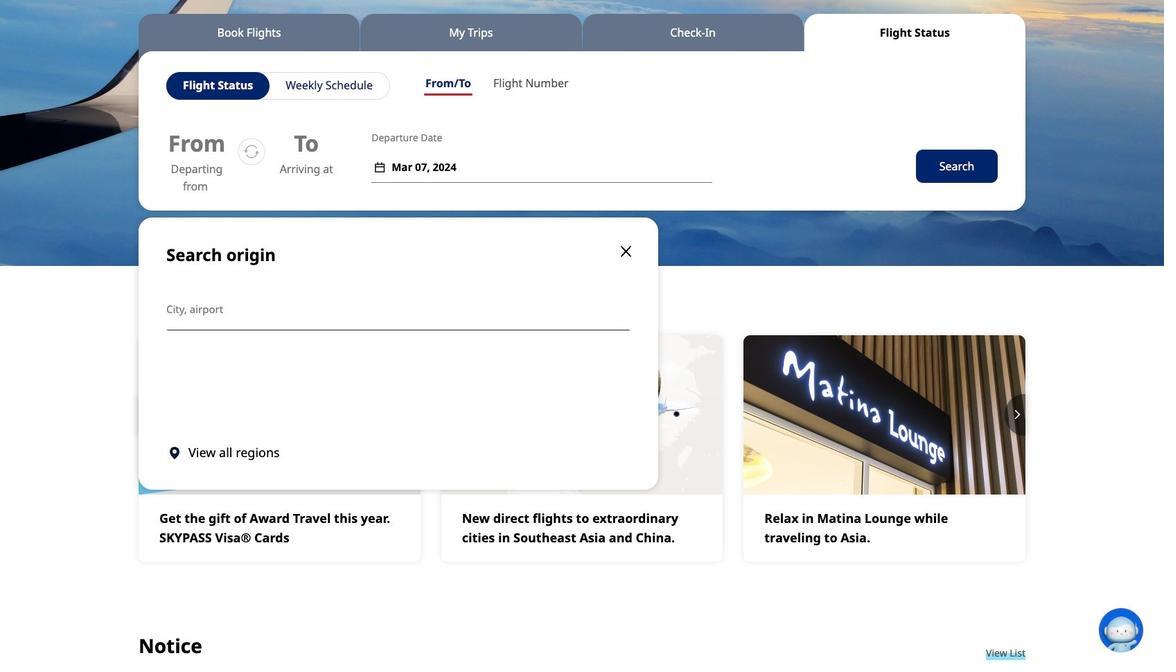 Task type: locate. For each thing, give the bounding box(es) containing it.
dialog
[[139, 211, 1026, 490]]

types of flight status group
[[166, 72, 390, 100]]

None text field
[[166, 288, 631, 331]]

tab list
[[139, 14, 1026, 51]]

document
[[139, 218, 658, 490]]



Task type: describe. For each thing, give the bounding box(es) containing it.
search type for departure and arrival group
[[414, 72, 580, 98]]



Task type: vqa. For each thing, say whether or not it's contained in the screenshot.
Types of flight status group
yes



